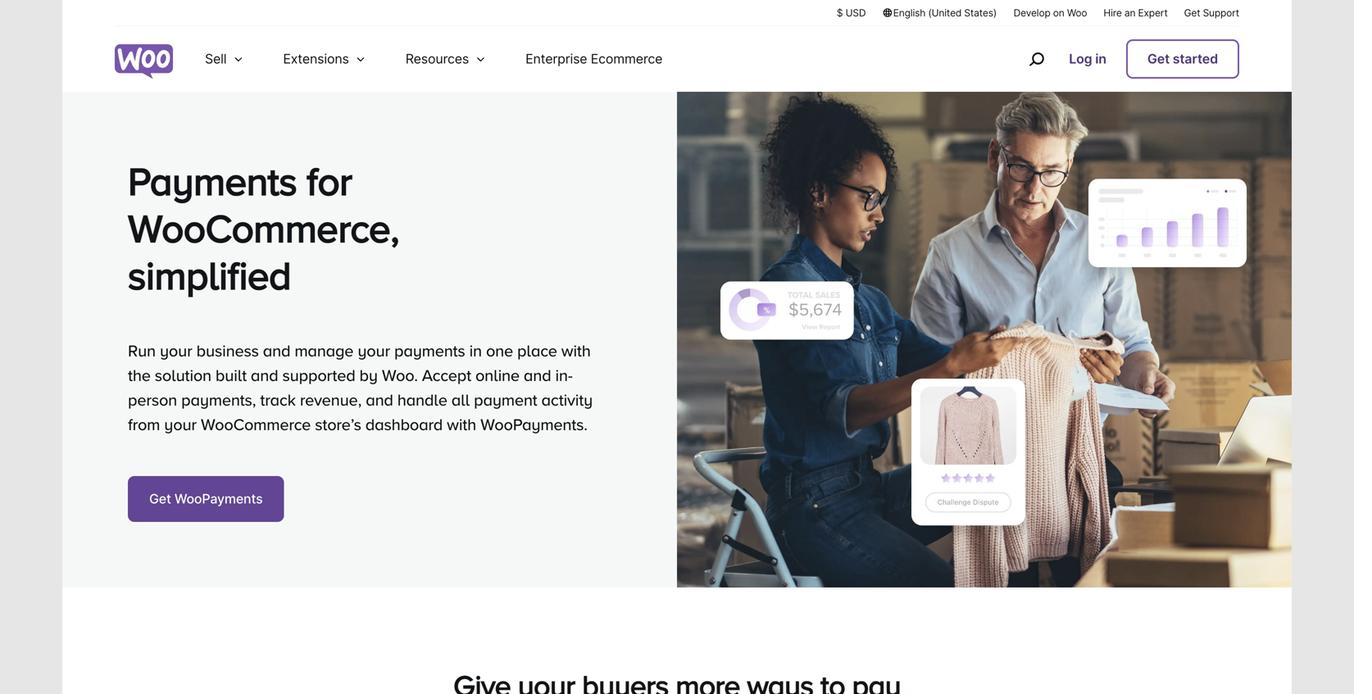 Task type: locate. For each thing, give the bounding box(es) containing it.
get left woopayments at the bottom of page
[[149, 491, 171, 507]]

0 vertical spatial with
[[561, 341, 591, 360]]

get started
[[1148, 51, 1218, 67]]

1 horizontal spatial get
[[1148, 51, 1170, 67]]

in
[[1096, 51, 1107, 67], [469, 341, 482, 360]]

get inside "service navigation menu" element
[[1148, 51, 1170, 67]]

0 horizontal spatial get
[[149, 491, 171, 507]]

in inside run your business and manage your payments in one place with the solution built and supported by woo. accept online and in- person payments, track revenue, and handle all payment activity from your woocommerce store's dashboard with woopayments.
[[469, 341, 482, 360]]

1 vertical spatial in
[[469, 341, 482, 360]]

sell button
[[185, 26, 264, 92]]

with down all
[[447, 415, 476, 434]]

woocommerce,
[[128, 206, 399, 250]]

and
[[263, 341, 291, 360], [251, 366, 278, 384], [524, 366, 551, 384], [366, 390, 393, 409]]

get left support
[[1184, 7, 1201, 19]]

revenue,
[[300, 390, 362, 409]]

get for get woopayments
[[149, 491, 171, 507]]

all
[[452, 390, 470, 409]]

get
[[1184, 7, 1201, 19], [1148, 51, 1170, 67], [149, 491, 171, 507]]

2 horizontal spatial get
[[1184, 7, 1201, 19]]

extensions button
[[264, 26, 386, 92]]

and down place on the left of page
[[524, 366, 551, 384]]

expert
[[1138, 7, 1168, 19]]

get support link
[[1184, 6, 1240, 20]]

one
[[486, 341, 513, 360]]

hire
[[1104, 7, 1122, 19]]

2 vertical spatial get
[[149, 491, 171, 507]]

enterprise ecommerce link
[[506, 26, 682, 92]]

with up in-
[[561, 341, 591, 360]]

english (united states) button
[[882, 6, 998, 20]]

english (united states)
[[893, 7, 997, 19]]

activity
[[542, 390, 593, 409]]

business
[[197, 341, 259, 360]]

0 horizontal spatial with
[[447, 415, 476, 434]]

log in link
[[1063, 41, 1113, 77]]

0 horizontal spatial in
[[469, 341, 482, 360]]

accept
[[422, 366, 471, 384]]

in right log
[[1096, 51, 1107, 67]]

with
[[561, 341, 591, 360], [447, 415, 476, 434]]

resources button
[[386, 26, 506, 92]]

in left one
[[469, 341, 482, 360]]

person
[[128, 390, 177, 409]]

ecommerce
[[591, 51, 663, 67]]

get woopayments link
[[128, 476, 284, 522]]

your up by
[[358, 341, 390, 360]]

your
[[160, 341, 192, 360], [358, 341, 390, 360], [164, 415, 197, 434]]

1 vertical spatial with
[[447, 415, 476, 434]]

get for get support
[[1184, 7, 1201, 19]]

your right from
[[164, 415, 197, 434]]

states)
[[965, 7, 997, 19]]

search image
[[1023, 46, 1050, 72]]

1 vertical spatial get
[[1148, 51, 1170, 67]]

for
[[307, 159, 352, 203]]

0 vertical spatial in
[[1096, 51, 1107, 67]]

your up solution
[[160, 341, 192, 360]]

get for get started
[[1148, 51, 1170, 67]]

service navigation menu element
[[994, 32, 1240, 86]]

and up track
[[251, 366, 278, 384]]

english
[[893, 7, 926, 19]]

resources
[[406, 51, 469, 67]]

develop on woo
[[1014, 7, 1087, 19]]

in inside "service navigation menu" element
[[1096, 51, 1107, 67]]

usd
[[846, 7, 866, 19]]

track
[[260, 390, 296, 409]]

1 horizontal spatial in
[[1096, 51, 1107, 67]]

log
[[1069, 51, 1092, 67]]

get left 'started'
[[1148, 51, 1170, 67]]

online
[[475, 366, 520, 384]]

0 vertical spatial get
[[1184, 7, 1201, 19]]

simplified
[[128, 253, 291, 297]]

and down by
[[366, 390, 393, 409]]

and left manage
[[263, 341, 291, 360]]

woocommerce
[[201, 415, 311, 434]]



Task type: describe. For each thing, give the bounding box(es) containing it.
log in
[[1069, 51, 1107, 67]]

1 horizontal spatial with
[[561, 341, 591, 360]]

woopayments
[[175, 491, 263, 507]]

handle
[[397, 390, 447, 409]]

run your business and manage your payments in one place with the solution built and supported by woo. accept online and in- person payments, track revenue, and handle all payment activity from your woocommerce store's dashboard with woopayments.
[[128, 341, 593, 434]]

woocommerce image
[[115, 44, 173, 79]]

payment
[[474, 390, 537, 409]]

payments for woocommerce, simplified
[[128, 159, 399, 297]]

develop on woo link
[[1014, 6, 1087, 20]]

run
[[128, 341, 156, 360]]

get started link
[[1126, 39, 1240, 79]]

payments
[[128, 159, 297, 203]]

solution
[[155, 366, 211, 384]]

by
[[360, 366, 378, 384]]

from
[[128, 415, 160, 434]]

manage
[[295, 341, 354, 360]]

built
[[216, 366, 247, 384]]

get support
[[1184, 7, 1240, 19]]

started
[[1173, 51, 1218, 67]]

extensions
[[283, 51, 349, 67]]

hire an expert link
[[1104, 6, 1168, 20]]

supported
[[282, 366, 355, 384]]

the
[[128, 366, 151, 384]]

enterprise ecommerce
[[526, 51, 663, 67]]

$
[[837, 7, 843, 19]]

enterprise
[[526, 51, 587, 67]]

an
[[1125, 7, 1136, 19]]

(united
[[928, 7, 962, 19]]

sell
[[205, 51, 227, 67]]

$ usd button
[[837, 6, 866, 20]]

payments
[[394, 341, 465, 360]]

woopayments.
[[481, 415, 588, 434]]

payments,
[[181, 390, 256, 409]]

woo.
[[382, 366, 418, 384]]

woo
[[1067, 7, 1087, 19]]

on
[[1053, 7, 1065, 19]]

develop
[[1014, 7, 1051, 19]]

in-
[[555, 366, 573, 384]]

place
[[517, 341, 557, 360]]

support
[[1203, 7, 1240, 19]]

dashboard
[[365, 415, 443, 434]]

hire an expert
[[1104, 7, 1168, 19]]

get woopayments
[[149, 491, 263, 507]]

$ usd
[[837, 7, 866, 19]]

store's
[[315, 415, 361, 434]]



Task type: vqa. For each thing, say whether or not it's contained in the screenshot.
'Get Started' link
yes



